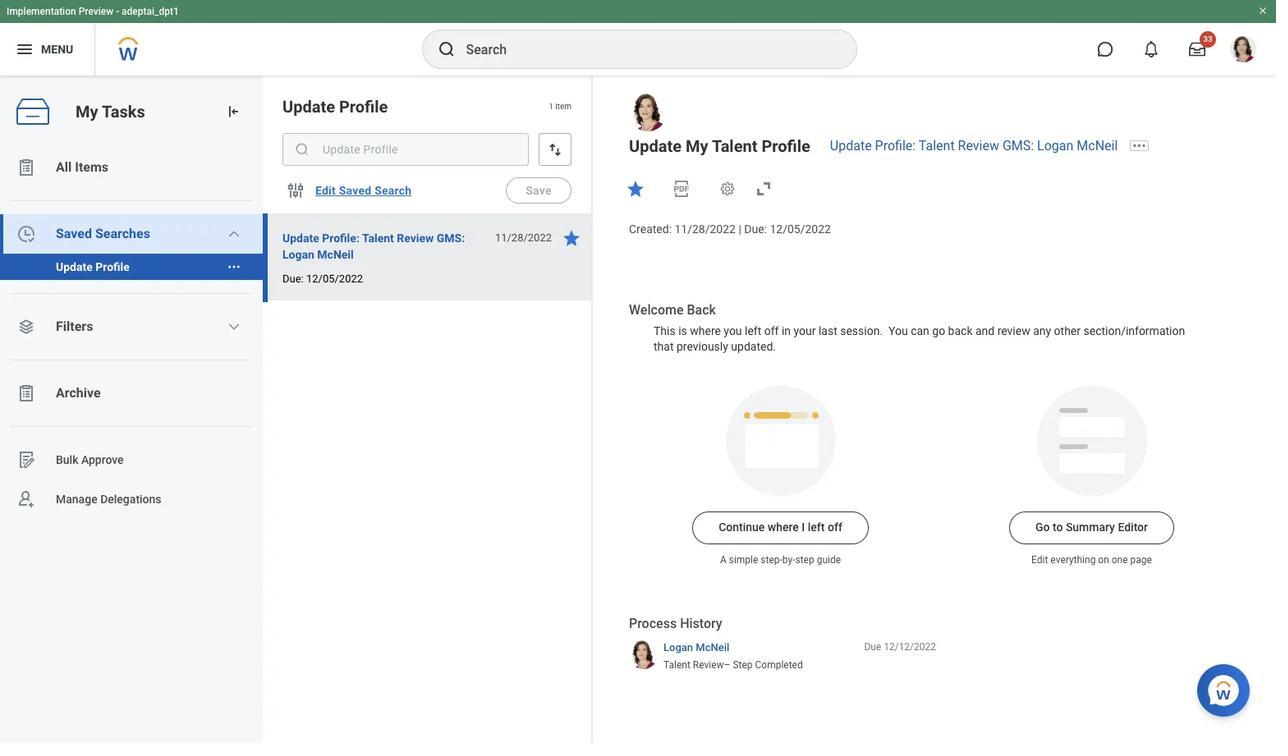 Task type: locate. For each thing, give the bounding box(es) containing it.
off
[[764, 324, 779, 337], [828, 521, 842, 534]]

review inside process history region
[[693, 659, 724, 671]]

0 vertical spatial saved
[[339, 184, 371, 197]]

profile
[[339, 97, 388, 117], [762, 136, 810, 156], [95, 260, 130, 273]]

1 vertical spatial update profile
[[56, 260, 130, 273]]

1 vertical spatial where
[[768, 521, 799, 534]]

0 horizontal spatial my
[[76, 101, 98, 121]]

continue where i left off
[[719, 521, 842, 534]]

0 horizontal spatial where
[[690, 324, 721, 337]]

chevron down image for saved searches
[[228, 227, 241, 241]]

talent inside update profile: talent review gms: logan mcneil
[[362, 232, 394, 245]]

0 horizontal spatial saved
[[56, 226, 92, 241]]

off right i
[[828, 521, 842, 534]]

sort image
[[547, 141, 563, 158]]

saved right clock check icon
[[56, 226, 92, 241]]

mcneil inside logan mcneil button
[[696, 642, 729, 654]]

summary
[[1066, 521, 1115, 534]]

update profile: talent review gms: logan mcneil
[[830, 138, 1118, 154], [282, 232, 465, 261]]

item list element
[[263, 76, 593, 743]]

0 horizontal spatial 11/28/2022
[[495, 232, 552, 244]]

12/05/2022
[[770, 223, 831, 236], [306, 273, 363, 285]]

history
[[680, 616, 722, 631]]

preview
[[79, 6, 113, 17]]

0 horizontal spatial due:
[[282, 273, 304, 285]]

bulk approve link
[[0, 440, 263, 480]]

where left i
[[768, 521, 799, 534]]

1 horizontal spatial my
[[686, 136, 708, 156]]

2 vertical spatial mcneil
[[696, 642, 729, 654]]

logan
[[1037, 138, 1073, 154], [282, 248, 314, 261], [663, 642, 693, 654]]

0 vertical spatial update profile: talent review gms: logan mcneil
[[830, 138, 1118, 154]]

1 vertical spatial review
[[397, 232, 434, 245]]

related actions image
[[227, 259, 241, 274]]

profile: inside update profile: talent review gms: logan mcneil
[[322, 232, 360, 245]]

implementation preview -   adeptai_dpt1
[[7, 6, 179, 17]]

gear image
[[719, 181, 736, 197]]

0 horizontal spatial mcneil
[[317, 248, 354, 261]]

everything
[[1051, 554, 1096, 566]]

1 horizontal spatial where
[[768, 521, 799, 534]]

|
[[739, 223, 741, 236]]

chevron down image
[[228, 227, 241, 241], [228, 320, 241, 333]]

clipboard image
[[16, 383, 36, 403]]

menu banner
[[0, 0, 1276, 76]]

1 vertical spatial 12/05/2022
[[306, 273, 363, 285]]

employee's photo (logan mcneil) image
[[629, 94, 667, 131]]

my left the tasks
[[76, 101, 98, 121]]

1 horizontal spatial logan
[[663, 642, 693, 654]]

0 horizontal spatial off
[[764, 324, 779, 337]]

0 vertical spatial left
[[745, 324, 761, 337]]

12/05/2022 down fullscreen image
[[770, 223, 831, 236]]

edit right configure icon
[[315, 184, 336, 197]]

1 horizontal spatial update profile
[[282, 97, 388, 117]]

1 vertical spatial gms:
[[437, 232, 465, 245]]

justify image
[[15, 39, 34, 59]]

off left in
[[764, 324, 779, 337]]

11/28/2022 left |
[[675, 223, 736, 236]]

1 horizontal spatial 11/28/2022
[[675, 223, 736, 236]]

due: right related actions icon
[[282, 273, 304, 285]]

star image
[[626, 179, 645, 199]]

1 vertical spatial update profile: talent review gms: logan mcneil
[[282, 232, 465, 261]]

0 vertical spatial 12/05/2022
[[770, 223, 831, 236]]

edit everything on one page
[[1031, 554, 1152, 566]]

0 vertical spatial chevron down image
[[228, 227, 241, 241]]

0 horizontal spatial update profile: talent review gms: logan mcneil
[[282, 232, 465, 261]]

step
[[795, 554, 814, 566]]

due: right |
[[744, 223, 767, 236]]

1 chevron down image from the top
[[228, 227, 241, 241]]

left
[[745, 324, 761, 337], [808, 521, 825, 534]]

your
[[794, 324, 816, 337]]

edit saved search button
[[309, 174, 418, 207]]

continue
[[719, 521, 765, 534]]

update profile inside button
[[56, 260, 130, 273]]

chevron down image down related actions icon
[[228, 320, 241, 333]]

review inside button
[[397, 232, 434, 245]]

profile inside button
[[95, 260, 130, 273]]

edit down go
[[1031, 554, 1048, 566]]

1 vertical spatial chevron down image
[[228, 320, 241, 333]]

where down the back
[[690, 324, 721, 337]]

2 horizontal spatial logan
[[1037, 138, 1073, 154]]

None text field
[[282, 133, 529, 166]]

due:
[[744, 223, 767, 236], [282, 273, 304, 285]]

chevron down image inside saved searches dropdown button
[[228, 227, 241, 241]]

manage delegations link
[[0, 480, 263, 519]]

1 horizontal spatial profile
[[339, 97, 388, 117]]

1
[[549, 102, 553, 111]]

1 vertical spatial profile
[[762, 136, 810, 156]]

0 vertical spatial update profile
[[282, 97, 388, 117]]

1 horizontal spatial update profile: talent review gms: logan mcneil
[[830, 138, 1118, 154]]

0 vertical spatial edit
[[315, 184, 336, 197]]

33
[[1203, 34, 1213, 44]]

1 horizontal spatial off
[[828, 521, 842, 534]]

1 horizontal spatial mcneil
[[696, 642, 729, 654]]

logan mcneil
[[663, 642, 729, 654]]

12/05/2022 down update profile: talent review gms: logan mcneil button at the top left of page
[[306, 273, 363, 285]]

1 vertical spatial mcneil
[[317, 248, 354, 261]]

fullscreen image
[[754, 179, 774, 199]]

0 horizontal spatial profile
[[95, 260, 130, 273]]

left inside welcome back this is where you left off in your last session.  you can go back and review any other section/information that previously updated.
[[745, 324, 761, 337]]

1 vertical spatial edit
[[1031, 554, 1048, 566]]

saved
[[339, 184, 371, 197], [56, 226, 92, 241]]

1 horizontal spatial edit
[[1031, 554, 1048, 566]]

gms: inside update profile: talent review gms: logan mcneil
[[437, 232, 465, 245]]

0 vertical spatial my
[[76, 101, 98, 121]]

0 vertical spatial where
[[690, 324, 721, 337]]

adeptai_dpt1
[[122, 6, 179, 17]]

1 horizontal spatial 12/05/2022
[[770, 223, 831, 236]]

2 chevron down image from the top
[[228, 320, 241, 333]]

0 horizontal spatial profile:
[[322, 232, 360, 245]]

rename image
[[16, 450, 36, 470]]

step-
[[761, 554, 782, 566]]

perspective image
[[16, 317, 36, 337]]

2 horizontal spatial profile
[[762, 136, 810, 156]]

gms:
[[1002, 138, 1034, 154], [437, 232, 465, 245]]

1 item
[[549, 102, 572, 111]]

search
[[375, 184, 412, 197]]

1 horizontal spatial saved
[[339, 184, 371, 197]]

1 vertical spatial saved
[[56, 226, 92, 241]]

mcneil
[[1077, 138, 1118, 154], [317, 248, 354, 261], [696, 642, 729, 654]]

approve
[[81, 453, 124, 466]]

11/28/2022
[[675, 223, 736, 236], [495, 232, 552, 244]]

11/28/2022 left star image
[[495, 232, 552, 244]]

saved left search
[[339, 184, 371, 197]]

2 vertical spatial review
[[693, 659, 724, 671]]

chevron down image up related actions icon
[[228, 227, 241, 241]]

1 horizontal spatial left
[[808, 521, 825, 534]]

update profile up search image
[[282, 97, 388, 117]]

1 vertical spatial off
[[828, 521, 842, 534]]

where
[[690, 324, 721, 337], [768, 521, 799, 534]]

in
[[782, 324, 791, 337]]

1 vertical spatial due:
[[282, 273, 304, 285]]

archive
[[56, 385, 101, 401]]

where inside button
[[768, 521, 799, 534]]

clipboard image
[[16, 158, 36, 177]]

off inside continue where i left off button
[[828, 521, 842, 534]]

clock check image
[[16, 224, 36, 244]]

update profile: talent review gms: logan mcneil link
[[830, 138, 1118, 154]]

save
[[526, 184, 552, 197]]

11/28/2022 inside item list element
[[495, 232, 552, 244]]

0 horizontal spatial 12/05/2022
[[306, 273, 363, 285]]

my
[[76, 101, 98, 121], [686, 136, 708, 156]]

edit inside button
[[315, 184, 336, 197]]

bulk approve
[[56, 453, 124, 466]]

update profile inside item list element
[[282, 97, 388, 117]]

left right i
[[808, 521, 825, 534]]

chevron down image for filters
[[228, 320, 241, 333]]

0 vertical spatial off
[[764, 324, 779, 337]]

1 horizontal spatial due:
[[744, 223, 767, 236]]

profile:
[[875, 138, 916, 154], [322, 232, 360, 245]]

list
[[0, 148, 263, 519]]

welcome
[[629, 302, 684, 318]]

0 horizontal spatial left
[[745, 324, 761, 337]]

0 vertical spatial logan
[[1037, 138, 1073, 154]]

save button
[[506, 177, 572, 204]]

1 vertical spatial profile:
[[322, 232, 360, 245]]

0 vertical spatial mcneil
[[1077, 138, 1118, 154]]

update inside update profile: talent review gms: logan mcneil
[[282, 232, 319, 245]]

1 horizontal spatial gms:
[[1002, 138, 1034, 154]]

any
[[1033, 324, 1051, 337]]

bulk
[[56, 453, 78, 466]]

star image
[[562, 228, 581, 248]]

0 horizontal spatial logan
[[282, 248, 314, 261]]

0 horizontal spatial edit
[[315, 184, 336, 197]]

left up updated.
[[745, 324, 761, 337]]

0 vertical spatial profile
[[339, 97, 388, 117]]

0 horizontal spatial gms:
[[437, 232, 465, 245]]

simple
[[729, 554, 758, 566]]

review
[[958, 138, 999, 154], [397, 232, 434, 245], [693, 659, 724, 671]]

Search Workday  search field
[[466, 31, 822, 67]]

2 vertical spatial logan
[[663, 642, 693, 654]]

0 vertical spatial review
[[958, 138, 999, 154]]

to
[[1053, 521, 1063, 534]]

my up view printable version (pdf) "icon"
[[686, 136, 708, 156]]

update profile down saved searches
[[56, 260, 130, 273]]

1 vertical spatial logan
[[282, 248, 314, 261]]

and review
[[975, 324, 1030, 337]]

1 horizontal spatial review
[[693, 659, 724, 671]]

0 horizontal spatial review
[[397, 232, 434, 245]]

0 vertical spatial profile:
[[875, 138, 916, 154]]

edit
[[315, 184, 336, 197], [1031, 554, 1048, 566]]

0 horizontal spatial update profile
[[56, 260, 130, 273]]

1 vertical spatial left
[[808, 521, 825, 534]]

menu
[[41, 42, 73, 56]]

2 vertical spatial profile
[[95, 260, 130, 273]]

due
[[864, 642, 881, 653]]



Task type: vqa. For each thing, say whether or not it's contained in the screenshot.
A simple step-by-step guide
yes



Task type: describe. For each thing, give the bounding box(es) containing it.
where inside welcome back this is where you left off in your last session.  you can go back and review any other section/information that previously updated.
[[690, 324, 721, 337]]

session.
[[840, 324, 883, 337]]

left inside button
[[808, 521, 825, 534]]

archive button
[[0, 374, 263, 413]]

talent inside process history region
[[663, 659, 690, 671]]

view printable version (pdf) image
[[672, 179, 691, 199]]

saved searches
[[56, 226, 150, 241]]

section/information
[[1083, 324, 1185, 337]]

welcome back this is where you left off in your last session.  you can go back and review any other section/information that previously updated.
[[629, 302, 1188, 353]]

mcneil inside update profile: talent review gms: logan mcneil
[[317, 248, 354, 261]]

update profile: talent review gms: logan mcneil button
[[282, 228, 486, 264]]

1 vertical spatial my
[[686, 136, 708, 156]]

can go
[[911, 324, 945, 337]]

my tasks element
[[0, 76, 263, 743]]

process history region
[[629, 615, 936, 722]]

update profile: talent review gms: logan mcneil inside button
[[282, 232, 465, 261]]

edit for edit saved search
[[315, 184, 336, 197]]

due: inside item list element
[[282, 273, 304, 285]]

this
[[654, 324, 676, 337]]

items
[[75, 159, 108, 175]]

33 button
[[1179, 31, 1216, 67]]

due 12/12/2022
[[864, 642, 936, 653]]

user plus image
[[16, 489, 36, 509]]

transformation import image
[[225, 103, 241, 120]]

edit for edit everything on one page
[[1031, 554, 1048, 566]]

due: 12/05/2022
[[282, 273, 363, 285]]

menu button
[[0, 23, 95, 76]]

search image
[[436, 39, 456, 59]]

on
[[1098, 554, 1109, 566]]

back
[[687, 302, 716, 318]]

none text field inside item list element
[[282, 133, 529, 166]]

update inside list
[[56, 260, 93, 273]]

1 horizontal spatial profile:
[[875, 138, 916, 154]]

inbox large image
[[1189, 41, 1205, 57]]

delegations
[[100, 492, 161, 506]]

i
[[802, 521, 805, 534]]

–
[[724, 659, 730, 671]]

update profile button
[[0, 254, 220, 280]]

other
[[1054, 324, 1081, 337]]

filters
[[56, 319, 93, 334]]

you
[[724, 324, 742, 337]]

all items
[[56, 159, 108, 175]]

tasks
[[102, 101, 145, 121]]

2 horizontal spatial review
[[958, 138, 999, 154]]

0 vertical spatial gms:
[[1002, 138, 1034, 154]]

created:
[[629, 223, 672, 236]]

logan mcneil button
[[663, 641, 729, 655]]

-
[[116, 6, 119, 17]]

0 vertical spatial due:
[[744, 223, 767, 236]]

update my talent profile
[[629, 136, 810, 156]]

by-
[[782, 554, 795, 566]]

manage delegations
[[56, 492, 161, 506]]

my tasks
[[76, 101, 145, 121]]

2 horizontal spatial mcneil
[[1077, 138, 1118, 154]]

one
[[1112, 554, 1128, 566]]

process
[[629, 616, 677, 631]]

profile inside item list element
[[339, 97, 388, 117]]

notifications large image
[[1143, 41, 1159, 57]]

manage
[[56, 492, 97, 506]]

12/12/2022
[[884, 642, 936, 653]]

logan inside process history region
[[663, 642, 693, 654]]

updated.
[[731, 340, 776, 353]]

created: 11/28/2022 | due: 12/05/2022
[[629, 223, 831, 236]]

update profile list
[[0, 254, 263, 280]]

go to summary editor
[[1035, 521, 1148, 534]]

go
[[1035, 521, 1050, 534]]

a
[[720, 554, 727, 566]]

a simple step-by-step guide
[[720, 554, 841, 566]]

edit saved search
[[315, 184, 412, 197]]

filters button
[[0, 307, 263, 347]]

continue where i left off button
[[692, 512, 869, 544]]

back
[[948, 324, 973, 337]]

editor
[[1118, 521, 1148, 534]]

guide
[[817, 554, 841, 566]]

all
[[56, 159, 72, 175]]

all items button
[[0, 148, 263, 187]]

implementation
[[7, 6, 76, 17]]

12/05/2022 inside item list element
[[306, 273, 363, 285]]

talent review – step completed
[[663, 659, 803, 671]]

step
[[733, 659, 753, 671]]

profile logan mcneil image
[[1230, 36, 1256, 66]]

saved inside button
[[339, 184, 371, 197]]

last
[[819, 324, 837, 337]]

item
[[555, 102, 572, 111]]

configure image
[[286, 181, 305, 200]]

close environment banner image
[[1258, 6, 1268, 16]]

logan inside update profile: talent review gms: logan mcneil
[[282, 248, 314, 261]]

completed
[[755, 659, 803, 671]]

that previously
[[654, 340, 728, 353]]

off inside welcome back this is where you left off in your last session.  you can go back and review any other section/information that previously updated.
[[764, 324, 779, 337]]

saved inside dropdown button
[[56, 226, 92, 241]]

saved searches button
[[0, 214, 263, 254]]

searches
[[95, 226, 150, 241]]

list containing all items
[[0, 148, 263, 519]]

search image
[[294, 141, 310, 158]]

page
[[1130, 554, 1152, 566]]

go to summary editor button
[[1009, 512, 1174, 544]]

is
[[678, 324, 687, 337]]

process history
[[629, 616, 722, 631]]



